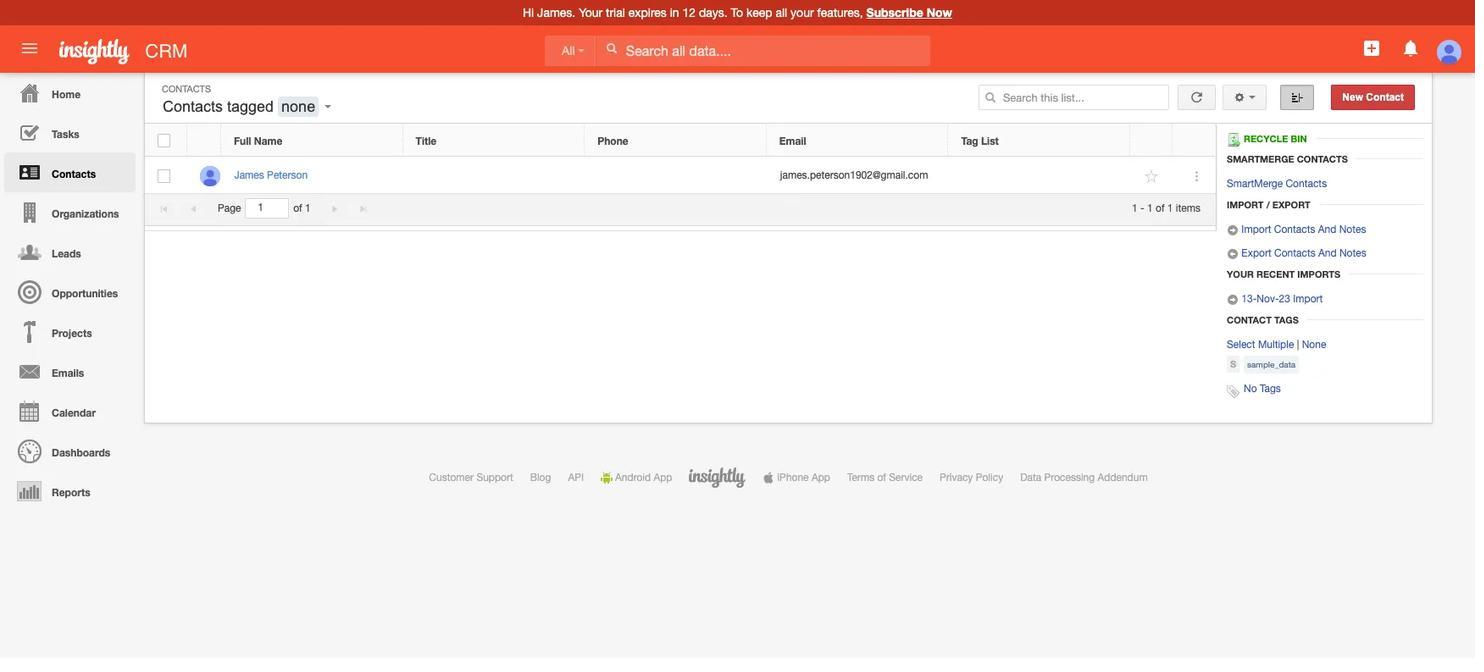 Task type: locate. For each thing, give the bounding box(es) containing it.
customer support
[[429, 472, 513, 484]]

reports
[[52, 486, 90, 499]]

your
[[579, 6, 603, 19], [1227, 269, 1254, 280]]

row
[[145, 125, 1215, 157], [145, 158, 1216, 194]]

1 horizontal spatial of
[[877, 472, 886, 484]]

notes up export contacts and notes
[[1339, 224, 1366, 236]]

1 vertical spatial smartmerge
[[1227, 178, 1283, 190]]

contacts down import contacts and notes link
[[1274, 248, 1316, 259]]

show sidebar image
[[1292, 92, 1304, 103]]

cell down list
[[949, 158, 1131, 194]]

0 horizontal spatial your
[[579, 6, 603, 19]]

1 vertical spatial notes
[[1340, 248, 1367, 259]]

2 smartmerge from the top
[[1227, 178, 1283, 190]]

terms
[[847, 472, 875, 484]]

0 horizontal spatial app
[[654, 472, 672, 484]]

keep
[[747, 6, 772, 19]]

and up imports
[[1319, 248, 1337, 259]]

smartmerge down recycle
[[1227, 154, 1294, 165]]

white image
[[606, 42, 618, 54]]

1 left items
[[1168, 203, 1173, 214]]

notifications image
[[1400, 38, 1421, 58]]

0 vertical spatial your
[[579, 6, 603, 19]]

0 vertical spatial import
[[1227, 199, 1264, 210]]

12
[[683, 6, 696, 19]]

tags
[[1274, 315, 1299, 326]]

circle arrow right image
[[1227, 294, 1239, 306]]

james.peterson1902@gmail.com cell
[[767, 158, 949, 194]]

iphone app
[[777, 472, 830, 484]]

1 horizontal spatial export
[[1273, 199, 1311, 210]]

column header left full
[[187, 125, 221, 157]]

bin
[[1291, 133, 1307, 144]]

1 vertical spatial export
[[1242, 248, 1272, 259]]

cell
[[403, 158, 585, 194], [585, 158, 767, 194], [949, 158, 1131, 194]]

and inside import contacts and notes link
[[1318, 224, 1337, 236]]

row containing full name
[[145, 125, 1215, 157]]

0 horizontal spatial contact
[[1227, 315, 1272, 326]]

days.
[[699, 6, 728, 19]]

0 horizontal spatial column header
[[187, 125, 221, 157]]

column header down refresh list 'icon' at the top of the page
[[1173, 125, 1215, 157]]

new
[[1343, 92, 1363, 103]]

1 app from the left
[[654, 472, 672, 484]]

1 smartmerge from the top
[[1227, 154, 1294, 165]]

and up export contacts and notes
[[1318, 224, 1337, 236]]

contact
[[1366, 92, 1404, 103], [1227, 315, 1272, 326]]

import contacts and notes link
[[1227, 224, 1366, 237]]

opportunities link
[[4, 272, 136, 312]]

android app link
[[601, 472, 672, 484]]

your inside hi james. your trial expires in 12 days. to keep all your features, subscribe now
[[579, 6, 603, 19]]

1 horizontal spatial your
[[1227, 269, 1254, 280]]

0 vertical spatial smartmerge
[[1227, 154, 1294, 165]]

export right circle arrow left image
[[1242, 248, 1272, 259]]

1 horizontal spatial app
[[812, 472, 830, 484]]

emails link
[[4, 352, 136, 391]]

api
[[568, 472, 584, 484]]

recycle bin
[[1244, 133, 1307, 144]]

of right the "terms"
[[877, 472, 886, 484]]

1 horizontal spatial column header
[[1173, 125, 1215, 157]]

0 vertical spatial notes
[[1339, 224, 1366, 236]]

notes
[[1339, 224, 1366, 236], [1340, 248, 1367, 259]]

none
[[1302, 339, 1326, 351]]

1 vertical spatial and
[[1319, 248, 1337, 259]]

nov-
[[1257, 293, 1279, 305]]

calendar
[[52, 407, 96, 419]]

calendar link
[[4, 391, 136, 431]]

column header
[[187, 125, 221, 157], [1173, 125, 1215, 157]]

all
[[562, 44, 575, 58]]

customer support link
[[429, 472, 513, 484]]

organizations link
[[4, 192, 136, 232]]

select multiple link
[[1227, 339, 1294, 351]]

Search this list... text field
[[979, 85, 1169, 110]]

support
[[477, 472, 513, 484]]

reports link
[[4, 471, 136, 511]]

1 horizontal spatial contact
[[1366, 92, 1404, 103]]

app right android
[[654, 472, 672, 484]]

import for import / export
[[1227, 199, 1264, 210]]

your left the trial
[[579, 6, 603, 19]]

and inside export contacts and notes link
[[1319, 248, 1337, 259]]

23
[[1279, 293, 1290, 305]]

all
[[776, 6, 787, 19]]

import left /
[[1227, 199, 1264, 210]]

new contact
[[1343, 92, 1404, 103]]

projects
[[52, 327, 92, 340]]

full name
[[234, 135, 282, 147]]

contacts down contacts
[[1286, 178, 1327, 190]]

app for android app
[[654, 472, 672, 484]]

contacts left tagged
[[163, 98, 223, 115]]

-
[[1141, 203, 1145, 214]]

of right -
[[1156, 203, 1165, 214]]

smartmerge up /
[[1227, 178, 1283, 190]]

contact down 13-
[[1227, 315, 1272, 326]]

1 vertical spatial import
[[1242, 224, 1271, 236]]

app right iphone
[[812, 472, 830, 484]]

blog
[[530, 472, 551, 484]]

contacts up export contacts and notes link
[[1274, 224, 1316, 236]]

0 horizontal spatial of
[[293, 203, 302, 214]]

hi james. your trial expires in 12 days. to keep all your features, subscribe now
[[523, 5, 952, 19]]

app
[[654, 472, 672, 484], [812, 472, 830, 484]]

home link
[[4, 73, 136, 113]]

None checkbox
[[158, 169, 171, 183]]

0 vertical spatial contact
[[1366, 92, 1404, 103]]

your recent imports
[[1227, 269, 1341, 280]]

1 cell from the left
[[403, 158, 585, 194]]

None checkbox
[[158, 134, 170, 147]]

iphone
[[777, 472, 809, 484]]

import right 23
[[1293, 293, 1323, 305]]

0 vertical spatial and
[[1318, 224, 1337, 236]]

leads link
[[4, 232, 136, 272]]

0 vertical spatial row
[[145, 125, 1215, 157]]

1 row from the top
[[145, 125, 1215, 157]]

home
[[52, 88, 81, 101]]

your
[[791, 6, 814, 19]]

service
[[889, 472, 923, 484]]

contact right 'new'
[[1366, 92, 1404, 103]]

contacts link
[[4, 153, 136, 192]]

1 - 1 of 1 items
[[1132, 203, 1201, 214]]

notes up imports
[[1340, 248, 1367, 259]]

import right circle arrow right image
[[1242, 224, 1271, 236]]

circle arrow left image
[[1227, 248, 1239, 260]]

trial
[[606, 6, 625, 19]]

cell down the title
[[403, 158, 585, 194]]

2 app from the left
[[812, 472, 830, 484]]

crm
[[145, 41, 188, 62]]

import / export
[[1227, 199, 1311, 210]]

contacts down crm
[[162, 84, 211, 94]]

1 notes from the top
[[1339, 224, 1366, 236]]

1 vertical spatial row
[[145, 158, 1216, 194]]

privacy
[[940, 472, 973, 484]]

navigation
[[0, 73, 136, 511]]

contacts
[[1297, 154, 1348, 165]]

page
[[218, 203, 241, 214]]

tasks
[[52, 128, 79, 141]]

subscribe
[[867, 5, 923, 19]]

android
[[615, 472, 651, 484]]

tags
[[1260, 383, 1281, 395]]

name
[[254, 135, 282, 147]]

contacts
[[162, 84, 211, 94], [163, 98, 223, 115], [52, 168, 96, 180], [1286, 178, 1327, 190], [1274, 224, 1316, 236], [1274, 248, 1316, 259]]

2 row from the top
[[145, 158, 1216, 194]]

emails
[[52, 367, 84, 380]]

export right /
[[1273, 199, 1311, 210]]

of right 1 'field'
[[293, 203, 302, 214]]

contacts up organizations link
[[52, 168, 96, 180]]

select
[[1227, 339, 1255, 351]]

your down circle arrow left image
[[1227, 269, 1254, 280]]

export
[[1273, 199, 1311, 210], [1242, 248, 1272, 259]]

cell down the phone
[[585, 158, 767, 194]]

2 notes from the top
[[1340, 248, 1367, 259]]

projects link
[[4, 312, 136, 352]]

1
[[305, 203, 311, 214], [1132, 203, 1138, 214], [1147, 203, 1153, 214], [1168, 203, 1173, 214]]

app for iphone app
[[812, 472, 830, 484]]

select multiple | none s
[[1227, 339, 1326, 370]]

and
[[1318, 224, 1337, 236], [1319, 248, 1337, 259]]



Task type: describe. For each thing, give the bounding box(es) containing it.
tagged
[[227, 98, 274, 115]]

privacy policy link
[[940, 472, 1003, 484]]

recycle
[[1244, 133, 1288, 144]]

recycle bin link
[[1227, 133, 1316, 147]]

/
[[1267, 199, 1270, 210]]

recent
[[1257, 269, 1295, 280]]

1 field
[[246, 199, 288, 218]]

peterson
[[267, 169, 308, 181]]

2 vertical spatial import
[[1293, 293, 1323, 305]]

privacy policy
[[940, 472, 1003, 484]]

terms of service
[[847, 472, 923, 484]]

smartmerge for smartmerge contacts
[[1227, 178, 1283, 190]]

cog image
[[1234, 92, 1246, 103]]

smartmerge contacts
[[1227, 154, 1348, 165]]

contacts tagged none
[[163, 98, 315, 115]]

list
[[981, 135, 999, 147]]

tasks link
[[4, 113, 136, 153]]

james
[[234, 169, 264, 181]]

|
[[1297, 339, 1299, 351]]

1 right -
[[1147, 203, 1153, 214]]

terms of service link
[[847, 472, 923, 484]]

james peterson link
[[234, 169, 316, 181]]

customer
[[429, 472, 474, 484]]

1 vertical spatial contact
[[1227, 315, 1272, 326]]

1 vertical spatial your
[[1227, 269, 1254, 280]]

none link
[[1302, 339, 1326, 351]]

now
[[927, 5, 952, 19]]

import contacts and notes
[[1239, 224, 1366, 236]]

addendum
[[1098, 472, 1148, 484]]

leads
[[52, 247, 81, 260]]

smartmerge for smartmerge contacts
[[1227, 154, 1294, 165]]

13-
[[1242, 293, 1257, 305]]

follow image
[[1144, 169, 1160, 185]]

data processing addendum
[[1020, 472, 1148, 484]]

james peterson
[[234, 169, 308, 181]]

in
[[670, 6, 679, 19]]

james.peterson1902@gmail.com
[[780, 169, 928, 181]]

1 down the peterson on the top left of page
[[305, 203, 311, 214]]

policy
[[976, 472, 1003, 484]]

2 cell from the left
[[585, 158, 767, 194]]

tag
[[961, 135, 978, 147]]

of 1
[[293, 203, 311, 214]]

full
[[234, 135, 251, 147]]

android app
[[615, 472, 672, 484]]

smartmerge contacts
[[1227, 178, 1327, 190]]

none
[[281, 98, 315, 115]]

blog link
[[530, 472, 551, 484]]

phone
[[598, 135, 628, 147]]

multiple
[[1258, 339, 1294, 351]]

none checkbox inside row
[[158, 134, 170, 147]]

0 horizontal spatial export
[[1242, 248, 1272, 259]]

no tags
[[1244, 383, 1281, 395]]

and for import contacts and notes
[[1318, 224, 1337, 236]]

row containing james peterson
[[145, 158, 1216, 194]]

features,
[[817, 6, 863, 19]]

dashboards link
[[4, 431, 136, 471]]

notes for export contacts and notes
[[1340, 248, 1367, 259]]

13-nov-23 import link
[[1227, 293, 1323, 306]]

new contact link
[[1332, 85, 1415, 110]]

items
[[1176, 203, 1201, 214]]

expires
[[629, 6, 667, 19]]

no tags link
[[1244, 383, 1281, 395]]

1 column header from the left
[[187, 125, 221, 157]]

3 cell from the left
[[949, 158, 1131, 194]]

james.
[[537, 6, 576, 19]]

export contacts and notes link
[[1227, 248, 1367, 260]]

search image
[[985, 92, 996, 103]]

all link
[[545, 35, 596, 66]]

circle arrow right image
[[1227, 225, 1239, 237]]

smartmerge contacts link
[[1227, 178, 1327, 190]]

refresh list image
[[1189, 92, 1205, 103]]

navigation containing home
[[0, 73, 136, 511]]

title
[[416, 135, 437, 147]]

subscribe now link
[[867, 5, 952, 19]]

api link
[[568, 472, 584, 484]]

data processing addendum link
[[1020, 472, 1148, 484]]

Search all data.... text field
[[596, 35, 930, 66]]

contacts inside 'navigation'
[[52, 168, 96, 180]]

2 horizontal spatial of
[[1156, 203, 1165, 214]]

contact inside "link"
[[1366, 92, 1404, 103]]

notes for import contacts and notes
[[1339, 224, 1366, 236]]

data
[[1020, 472, 1042, 484]]

imports
[[1298, 269, 1341, 280]]

1 left -
[[1132, 203, 1138, 214]]

organizations
[[52, 208, 119, 220]]

2 column header from the left
[[1173, 125, 1215, 157]]

and for export contacts and notes
[[1319, 248, 1337, 259]]

dashboards
[[52, 447, 110, 459]]

export contacts and notes
[[1239, 248, 1367, 259]]

import for import contacts and notes
[[1242, 224, 1271, 236]]

processing
[[1044, 472, 1095, 484]]

0 vertical spatial export
[[1273, 199, 1311, 210]]

13-nov-23 import
[[1239, 293, 1323, 305]]

sample_data
[[1247, 359, 1296, 370]]



Task type: vqa. For each thing, say whether or not it's contained in the screenshot.
Crm
yes



